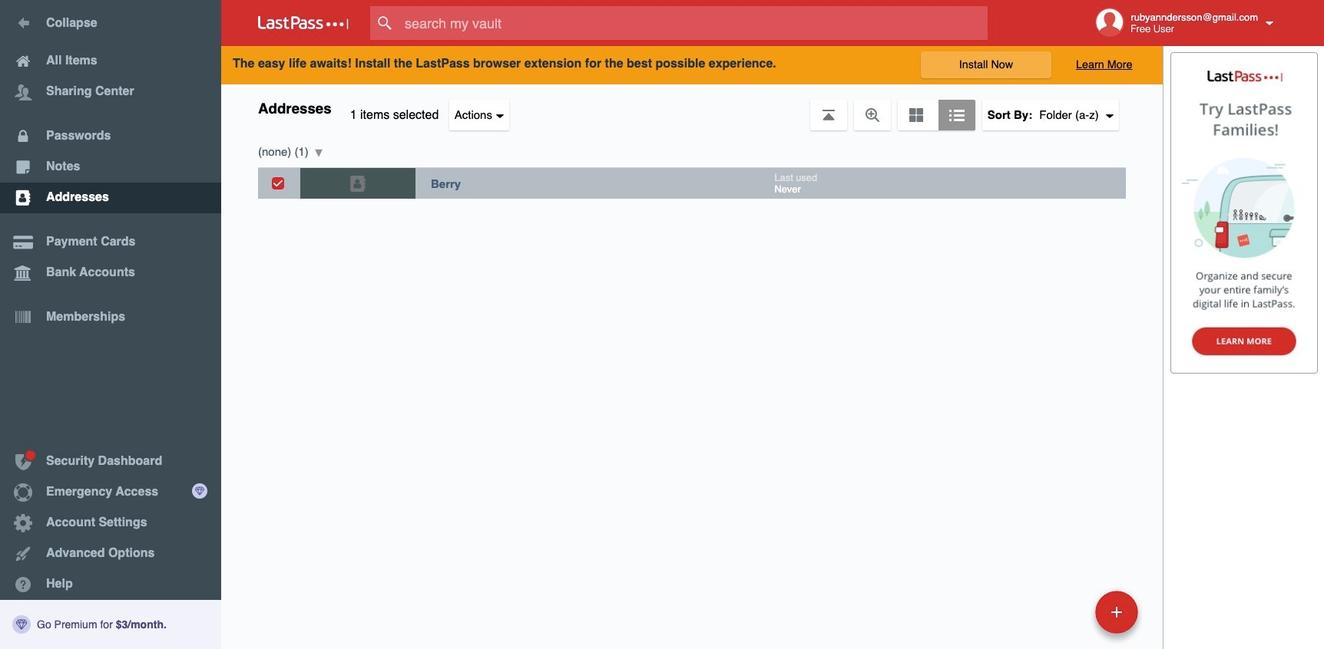 Task type: locate. For each thing, give the bounding box(es) containing it.
search my vault text field
[[370, 6, 1018, 40]]

new item element
[[990, 591, 1144, 634]]

lastpass image
[[258, 16, 349, 30]]

Search search field
[[370, 6, 1018, 40]]



Task type: describe. For each thing, give the bounding box(es) containing it.
main navigation navigation
[[0, 0, 221, 650]]

new item navigation
[[990, 587, 1147, 650]]

vault options navigation
[[221, 84, 1163, 131]]



Task type: vqa. For each thing, say whether or not it's contained in the screenshot.
New item ICON
no



